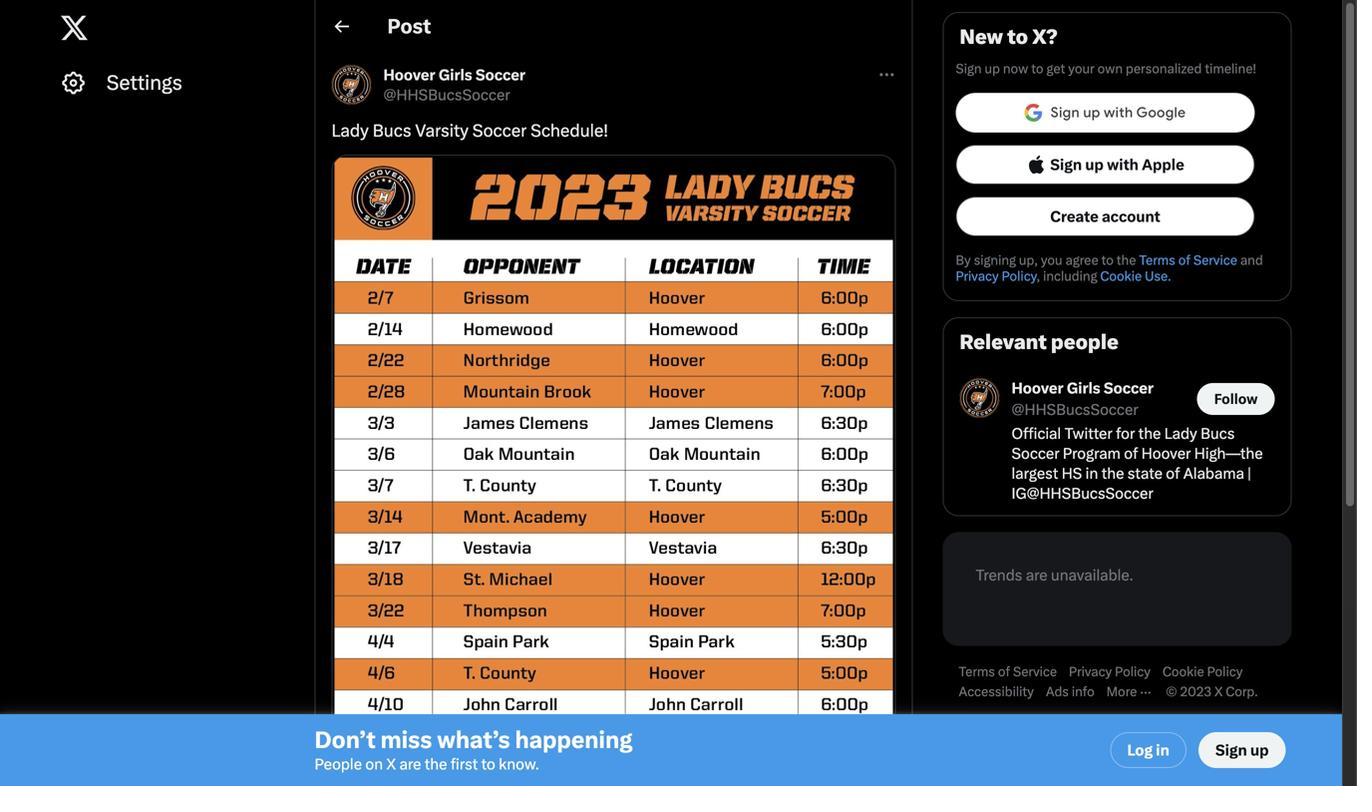 Task type: describe. For each thing, give the bounding box(es) containing it.
create account link
[[956, 197, 1255, 236]]

@hhsbucssoccer link inside relevant people section
[[1012, 400, 1139, 420]]

of inside footer navigation
[[998, 664, 1011, 679]]

sign for sign up
[[1216, 741, 1248, 759]]

hs
[[1062, 464, 1083, 482]]

know.
[[499, 755, 540, 773]]

post
[[388, 14, 431, 38]]

create account
[[1051, 207, 1161, 225]]

sign up
[[1216, 741, 1269, 759]]

privacy policy
[[1069, 664, 1151, 679]]

hoover inside official twitter for the lady bucs soccer program of hoover high—the largest hs in the state of alabama | ig@hhsbucssoccer
[[1142, 444, 1192, 462]]

hoover girls soccer link for the @hhsbucssoccer link inside relevant people section
[[1012, 378, 1154, 400]]

sign up with apple button
[[956, 145, 1255, 185]]

footer navigation
[[943, 662, 1292, 702]]

up for with
[[1086, 156, 1104, 174]]

including
[[1044, 268, 1098, 284]]

timeline!
[[1205, 61, 1257, 76]]

cookie policy accessibility
[[959, 664, 1243, 699]]

trends
[[976, 566, 1023, 584]]

follow button
[[1198, 383, 1275, 415]]

trends are unavailable.
[[976, 566, 1134, 584]]

hoover girls soccer @hhsbucssoccer inside home timeline element
[[384, 66, 526, 104]]

don't miss what's happening people on x are the first to know.
[[315, 726, 633, 773]]

own
[[1098, 61, 1123, 76]]

new to x?
[[960, 25, 1058, 49]]

follow
[[1215, 390, 1258, 407]]

log
[[1128, 741, 1153, 759]]

relevant people section
[[944, 318, 1291, 515]]

new
[[960, 25, 1004, 49]]

2023
[[1181, 684, 1212, 699]]

varsity
[[415, 121, 469, 141]]

ig@hhsbucssoccer
[[1012, 484, 1154, 502]]

what's
[[437, 726, 510, 754]]

get
[[1047, 61, 1066, 76]]

lady inside home timeline element
[[332, 121, 369, 141]]

terms inside by signing up, you agree to the terms of service and privacy policy , including cookie use.
[[1140, 252, 1176, 268]]

miss
[[381, 726, 432, 754]]

1 vertical spatial terms of service link
[[959, 664, 1069, 680]]

the inside don't miss what's happening people on x are the first to know.
[[425, 755, 447, 773]]

personalized
[[1126, 61, 1202, 76]]

privacy policy link inside footer navigation
[[1069, 664, 1163, 680]]

official twitter for the lady bucs soccer program of hoover high—the largest hs in the state of alabama | ig@hhsbucssoccer
[[1012, 425, 1264, 502]]

of inside by signing up, you agree to the terms of service and privacy policy , including cookie use.
[[1179, 252, 1191, 268]]

cookie use. link
[[1101, 268, 1172, 284]]

hoover girls soccer @hhsbucssoccer inside relevant people section
[[1012, 379, 1154, 419]]

state
[[1128, 464, 1163, 482]]

girls for the @hhsbucssoccer link inside relevant people section
[[1067, 379, 1101, 397]]

cookie inside "cookie policy accessibility"
[[1163, 664, 1205, 679]]

©
[[1167, 684, 1178, 699]]

for
[[1116, 425, 1136, 442]]

by signing up, you agree to the terms of service and privacy policy , including cookie use.
[[956, 252, 1267, 284]]

|
[[1248, 464, 1252, 482]]

the right 'for'
[[1139, 425, 1162, 442]]

privacy inside the privacy policy link
[[1069, 664, 1112, 679]]

largest
[[1012, 464, 1059, 482]]

relevant
[[960, 330, 1047, 354]]

twitter
[[1065, 425, 1113, 442]]

more button
[[1107, 684, 1167, 700]]

x inside don't miss what's happening people on x are the first to know.
[[387, 755, 396, 773]]

service inside by signing up, you agree to the terms of service and privacy policy , including cookie use.
[[1194, 252, 1238, 268]]

with
[[1107, 156, 1139, 174]]

ads
[[1046, 684, 1069, 699]]

hoover for the @hhsbucssoccer link within home timeline element
[[384, 66, 436, 84]]

bucs inside official twitter for the lady bucs soccer program of hoover high—the largest hs in the state of alabama | ig@hhsbucssoccer
[[1201, 425, 1235, 442]]

2 horizontal spatial up
[[1251, 741, 1269, 759]]

settings link
[[48, 58, 307, 108]]

ads info
[[1046, 684, 1095, 699]]

signing
[[974, 252, 1016, 268]]

of right the state
[[1166, 464, 1180, 482]]

0 vertical spatial terms of service link
[[1140, 252, 1238, 268]]

create
[[1051, 207, 1099, 225]]

of down 'for'
[[1125, 444, 1139, 462]]

soccer inside official twitter for the lady bucs soccer program of hoover high—the largest hs in the state of alabama | ig@hhsbucssoccer
[[1012, 444, 1060, 462]]

official
[[1012, 425, 1062, 442]]

terms of service
[[959, 664, 1057, 679]]

sign up with apple
[[1051, 156, 1185, 174]]

to left get
[[1032, 61, 1044, 76]]

cookie inside by signing up, you agree to the terms of service and privacy policy , including cookie use.
[[1101, 268, 1142, 284]]

© 2023 x corp.
[[1167, 684, 1259, 699]]

people
[[1051, 330, 1119, 354]]

bucs inside home timeline element
[[373, 121, 412, 141]]

by
[[956, 252, 971, 268]]

cookie policy link
[[1163, 664, 1255, 680]]



Task type: vqa. For each thing, say whether or not it's contained in the screenshot.
Sign up region
yes



Task type: locate. For each thing, give the bounding box(es) containing it.
to inside don't miss what's happening people on x are the first to know.
[[481, 755, 496, 773]]

hoover girls soccer link for the @hhsbucssoccer link within home timeline element
[[384, 65, 526, 85]]

service up ads
[[1014, 664, 1057, 679]]

soccer up largest
[[1012, 444, 1060, 462]]

hoover for the @hhsbucssoccer link inside relevant people section
[[1012, 379, 1064, 397]]

x right the on
[[387, 755, 396, 773]]

up,
[[1019, 252, 1038, 268]]

on
[[366, 755, 383, 773]]

log in
[[1128, 741, 1170, 759]]

@hhsbucssoccer for hoover girls soccer link inside the home timeline element
[[384, 86, 510, 104]]

account
[[1102, 207, 1161, 225]]

terms up use. on the right
[[1140, 252, 1176, 268]]

x?
[[1033, 25, 1058, 49]]

settings
[[106, 71, 182, 95]]

0 vertical spatial terms
[[1140, 252, 1176, 268]]

0 vertical spatial privacy policy link
[[956, 268, 1037, 284]]

1 horizontal spatial bucs
[[1201, 425, 1235, 442]]

in inside "log in" link
[[1156, 741, 1170, 759]]

are
[[1026, 566, 1048, 584], [400, 755, 421, 773]]

to left x?
[[1008, 25, 1029, 49]]

1 vertical spatial bucs
[[1201, 425, 1235, 442]]

0 vertical spatial hoover girls soccer @hhsbucssoccer
[[384, 66, 526, 104]]

1 vertical spatial hoover
[[1012, 379, 1064, 397]]

bucs up high—the at right
[[1201, 425, 1235, 442]]

0 horizontal spatial lady
[[332, 121, 369, 141]]

,
[[1037, 268, 1041, 284]]

lady
[[332, 121, 369, 141], [1165, 425, 1198, 442]]

ads info link
[[1046, 684, 1107, 700]]

of
[[1179, 252, 1191, 268], [1125, 444, 1139, 462], [1166, 464, 1180, 482], [998, 664, 1011, 679]]

hoover girls soccer link up twitter
[[1012, 378, 1154, 400]]

girls inside home timeline element
[[439, 66, 472, 84]]

0 vertical spatial sign
[[956, 61, 982, 76]]

hoover
[[384, 66, 436, 84], [1012, 379, 1064, 397], [1142, 444, 1192, 462]]

up
[[985, 61, 1000, 76], [1086, 156, 1104, 174], [1251, 741, 1269, 759]]

0 horizontal spatial terms
[[959, 664, 995, 679]]

don't
[[315, 726, 376, 754]]

0 vertical spatial hoover girls soccer link
[[384, 65, 526, 85]]

1 horizontal spatial @hhsbucssoccer
[[1012, 401, 1139, 419]]

0 vertical spatial hoover
[[384, 66, 436, 84]]

privacy policy link down signing
[[956, 268, 1037, 284]]

lady inside official twitter for the lady bucs soccer program of hoover high—the largest hs in the state of alabama | ig@hhsbucssoccer
[[1165, 425, 1198, 442]]

are inside don't miss what's happening people on x are the first to know.
[[400, 755, 421, 773]]

terms inside terms of service link
[[959, 664, 995, 679]]

hoover down post in the top left of the page
[[384, 66, 436, 84]]

policy for privacy
[[1115, 664, 1151, 679]]

@hhsbucssoccer
[[384, 86, 510, 104], [1012, 401, 1139, 419]]

0 vertical spatial up
[[985, 61, 1000, 76]]

corp.
[[1226, 684, 1259, 699]]

privacy policy link inside sign up region
[[956, 268, 1037, 284]]

sign up create
[[1051, 156, 1083, 174]]

lady left varsity
[[332, 121, 369, 141]]

0 horizontal spatial sign
[[956, 61, 982, 76]]

up left now
[[985, 61, 1000, 76]]

service
[[1194, 252, 1238, 268], [1014, 664, 1057, 679]]

1 horizontal spatial @hhsbucssoccer link
[[1012, 400, 1139, 420]]

1 horizontal spatial in
[[1156, 741, 1170, 759]]

in right the log
[[1156, 741, 1170, 759]]

log in link
[[1111, 732, 1187, 768]]

the inside by signing up, you agree to the terms of service and privacy policy , including cookie use.
[[1117, 252, 1137, 268]]

1 horizontal spatial hoover
[[1012, 379, 1064, 397]]

lady up alabama at the bottom right of page
[[1165, 425, 1198, 442]]

service inside footer navigation
[[1014, 664, 1057, 679]]

0 vertical spatial privacy
[[956, 268, 999, 284]]

0 horizontal spatial cookie
[[1101, 268, 1142, 284]]

soccer up 'for'
[[1104, 379, 1154, 397]]

2 horizontal spatial policy
[[1208, 664, 1243, 679]]

0 horizontal spatial @hhsbucssoccer link
[[384, 85, 510, 105]]

1 horizontal spatial hoover girls soccer @hhsbucssoccer
[[1012, 379, 1154, 419]]

0 horizontal spatial up
[[985, 61, 1000, 76]]

2 vertical spatial sign
[[1216, 741, 1248, 759]]

sign up now to get your own personalized timeline!
[[956, 61, 1257, 76]]

1 horizontal spatial terms
[[1140, 252, 1176, 268]]

hoover up the state
[[1142, 444, 1192, 462]]

0 horizontal spatial policy
[[1002, 268, 1037, 284]]

soccer
[[476, 66, 526, 84], [473, 121, 527, 141], [1104, 379, 1154, 397], [1012, 444, 1060, 462]]

0 horizontal spatial privacy
[[956, 268, 999, 284]]

girls up varsity
[[439, 66, 472, 84]]

sign up link
[[1199, 732, 1286, 768]]

1 vertical spatial service
[[1014, 664, 1057, 679]]

agree
[[1066, 252, 1099, 268]]

the left "first"
[[425, 755, 447, 773]]

terms of service link up use. on the right
[[1140, 252, 1238, 268]]

hoover girls soccer link up varsity
[[384, 65, 526, 85]]

1 vertical spatial girls
[[1067, 379, 1101, 397]]

info
[[1072, 684, 1095, 699]]

1 horizontal spatial girls
[[1067, 379, 1101, 397]]

schedule!
[[531, 121, 608, 141]]

0 horizontal spatial x
[[387, 755, 396, 773]]

up left with
[[1086, 156, 1104, 174]]

of up accessibility link
[[998, 664, 1011, 679]]

1 vertical spatial up
[[1086, 156, 1104, 174]]

to right "first"
[[481, 755, 496, 773]]

1 vertical spatial @hhsbucssoccer
[[1012, 401, 1139, 419]]

soccer up lady bucs varsity soccer schedule!
[[476, 66, 526, 84]]

first
[[451, 755, 478, 773]]

to right agree
[[1102, 252, 1114, 268]]

privacy inside by signing up, you agree to the terms of service and privacy policy , including cookie use.
[[956, 268, 999, 284]]

accessibility link
[[959, 684, 1046, 700]]

0 vertical spatial @hhsbucssoccer
[[384, 86, 510, 104]]

0 vertical spatial girls
[[439, 66, 472, 84]]

girls for the @hhsbucssoccer link within home timeline element
[[439, 66, 472, 84]]

your
[[1069, 61, 1095, 76]]

girls inside relevant people section
[[1067, 379, 1101, 397]]

1 vertical spatial privacy
[[1069, 664, 1112, 679]]

hoover up the official
[[1012, 379, 1064, 397]]

in
[[1086, 464, 1099, 482], [1156, 741, 1170, 759]]

0 vertical spatial @hhsbucssoccer link
[[384, 85, 510, 105]]

@hhsbucssoccer link up twitter
[[1012, 400, 1139, 420]]

1 horizontal spatial sign
[[1051, 156, 1083, 174]]

more
[[1107, 684, 1138, 699]]

cookie left use. on the right
[[1101, 268, 1142, 284]]

up for now
[[985, 61, 1000, 76]]

2 horizontal spatial sign
[[1216, 741, 1248, 759]]

0 vertical spatial bucs
[[373, 121, 412, 141]]

to inside by signing up, you agree to the terms of service and privacy policy , including cookie use.
[[1102, 252, 1114, 268]]

@hhsbucssoccer inside relevant people section
[[1012, 401, 1139, 419]]

1 horizontal spatial are
[[1026, 566, 1048, 584]]

policy up © 2023 x corp.
[[1208, 664, 1243, 679]]

0 vertical spatial in
[[1086, 464, 1099, 482]]

policy down up,
[[1002, 268, 1037, 284]]

1 vertical spatial hoover girls soccer @hhsbucssoccer
[[1012, 379, 1154, 419]]

high—the
[[1195, 444, 1264, 462]]

@hhsbucssoccer link inside home timeline element
[[384, 85, 510, 105]]

1 vertical spatial sign
[[1051, 156, 1083, 174]]

1 vertical spatial cookie
[[1163, 664, 1205, 679]]

@hhsbucssoccer up twitter
[[1012, 401, 1139, 419]]

the down "program"
[[1102, 464, 1125, 482]]

@hhsbucssoccer inside home timeline element
[[384, 86, 510, 104]]

0 horizontal spatial service
[[1014, 664, 1057, 679]]

hoover inside home timeline element
[[384, 66, 436, 84]]

0 vertical spatial are
[[1026, 566, 1048, 584]]

@hhsbucssoccer link up varsity
[[384, 85, 510, 105]]

2 vertical spatial up
[[1251, 741, 1269, 759]]

0 horizontal spatial hoover girls soccer @hhsbucssoccer
[[384, 66, 526, 104]]

1 vertical spatial privacy policy link
[[1069, 664, 1163, 680]]

policy up the more popup button at the right bottom
[[1115, 664, 1151, 679]]

0 horizontal spatial privacy policy link
[[956, 268, 1037, 284]]

privacy up info
[[1069, 664, 1112, 679]]

privacy down by
[[956, 268, 999, 284]]

0 horizontal spatial hoover
[[384, 66, 436, 84]]

unavailable.
[[1051, 566, 1134, 584]]

the up cookie use. link
[[1117, 252, 1137, 268]]

privacy policy link up more
[[1069, 664, 1163, 680]]

in right hs
[[1086, 464, 1099, 482]]

policy
[[1002, 268, 1037, 284], [1115, 664, 1151, 679], [1208, 664, 1243, 679]]

0 vertical spatial cookie
[[1101, 268, 1142, 284]]

0 vertical spatial x
[[1215, 684, 1223, 699]]

home timeline element
[[316, 0, 912, 786]]

1 vertical spatial hoover girls soccer link
[[1012, 378, 1154, 400]]

hoover girls soccer @hhsbucssoccer
[[384, 66, 526, 104], [1012, 379, 1154, 419]]

girls up twitter
[[1067, 379, 1101, 397]]

1 horizontal spatial privacy
[[1069, 664, 1112, 679]]

bucs
[[373, 121, 412, 141], [1201, 425, 1235, 442]]

sign
[[956, 61, 982, 76], [1051, 156, 1083, 174], [1216, 741, 1248, 759]]

0 horizontal spatial are
[[400, 755, 421, 773]]

0 horizontal spatial terms of service link
[[959, 664, 1069, 680]]

hoover girls soccer link inside relevant people section
[[1012, 378, 1154, 400]]

1 horizontal spatial up
[[1086, 156, 1104, 174]]

of left and
[[1179, 252, 1191, 268]]

cookie
[[1101, 268, 1142, 284], [1163, 664, 1205, 679]]

2 horizontal spatial hoover
[[1142, 444, 1192, 462]]

1 vertical spatial lady
[[1165, 425, 1198, 442]]

soccer right varsity
[[473, 121, 527, 141]]

up inside button
[[1086, 156, 1104, 174]]

1 horizontal spatial lady
[[1165, 425, 1198, 442]]

1 vertical spatial x
[[387, 755, 396, 773]]

1 horizontal spatial policy
[[1115, 664, 1151, 679]]

privacy
[[956, 268, 999, 284], [1069, 664, 1112, 679]]

sign for sign up with apple
[[1051, 156, 1083, 174]]

hoover girls soccer @hhsbucssoccer up varsity
[[384, 66, 526, 104]]

1 horizontal spatial terms of service link
[[1140, 252, 1238, 268]]

0 horizontal spatial in
[[1086, 464, 1099, 482]]

people
[[315, 755, 362, 773]]

you
[[1041, 252, 1063, 268]]

@hhsbucssoccer link
[[384, 85, 510, 105], [1012, 400, 1139, 420]]

relevant people
[[960, 330, 1119, 354]]

sign for sign up now to get your own personalized timeline!
[[956, 61, 982, 76]]

sign down "corp."
[[1216, 741, 1248, 759]]

1 vertical spatial @hhsbucssoccer link
[[1012, 400, 1139, 420]]

1 vertical spatial terms
[[959, 664, 995, 679]]

program
[[1063, 444, 1121, 462]]

to
[[1008, 25, 1029, 49], [1032, 61, 1044, 76], [1102, 252, 1114, 268], [481, 755, 496, 773]]

in inside official twitter for the lady bucs soccer program of hoover high—the largest hs in the state of alabama | ig@hhsbucssoccer
[[1086, 464, 1099, 482]]

1 vertical spatial in
[[1156, 741, 1170, 759]]

happening
[[515, 726, 633, 754]]

hoover girls soccer link inside home timeline element
[[384, 65, 526, 85]]

are down miss
[[400, 755, 421, 773]]

and
[[1241, 252, 1264, 268]]

girls
[[439, 66, 472, 84], [1067, 379, 1101, 397]]

hoover girls soccer link
[[384, 65, 526, 85], [1012, 378, 1154, 400]]

are right trends
[[1026, 566, 1048, 584]]

terms up accessibility
[[959, 664, 995, 679]]

sign down the new
[[956, 61, 982, 76]]

x
[[1215, 684, 1223, 699], [387, 755, 396, 773]]

1 horizontal spatial service
[[1194, 252, 1238, 268]]

policy inside by signing up, you agree to the terms of service and privacy policy , including cookie use.
[[1002, 268, 1037, 284]]

now
[[1003, 61, 1029, 76]]

use.
[[1145, 268, 1172, 284]]

policy inside "cookie policy accessibility"
[[1208, 664, 1243, 679]]

hoover girls soccer @hhsbucssoccer up twitter
[[1012, 379, 1154, 419]]

0 vertical spatial lady
[[332, 121, 369, 141]]

sign inside button
[[1051, 156, 1083, 174]]

0 vertical spatial service
[[1194, 252, 1238, 268]]

apple
[[1142, 156, 1185, 174]]

lady bucs varsity soccer schedule!
[[332, 121, 608, 141]]

terms
[[1140, 252, 1176, 268], [959, 664, 995, 679]]

2 vertical spatial hoover
[[1142, 444, 1192, 462]]

terms of service link up accessibility link
[[959, 664, 1069, 680]]

cookie up ©
[[1163, 664, 1205, 679]]

0 horizontal spatial girls
[[439, 66, 472, 84]]

terms of service link
[[1140, 252, 1238, 268], [959, 664, 1069, 680]]

0 horizontal spatial bucs
[[373, 121, 412, 141]]

1 horizontal spatial privacy policy link
[[1069, 664, 1163, 680]]

0 horizontal spatial hoover girls soccer link
[[384, 65, 526, 85]]

sign up region
[[944, 13, 1291, 300]]

service left and
[[1194, 252, 1238, 268]]

bucs left varsity
[[373, 121, 412, 141]]

x down cookie policy "link"
[[1215, 684, 1223, 699]]

x inside footer navigation
[[1215, 684, 1223, 699]]

up down "corp."
[[1251, 741, 1269, 759]]

1 horizontal spatial hoover girls soccer link
[[1012, 378, 1154, 400]]

1 horizontal spatial x
[[1215, 684, 1223, 699]]

alabama
[[1184, 464, 1245, 482]]

1 horizontal spatial cookie
[[1163, 664, 1205, 679]]

@hhsbucssoccer for hoover girls soccer link in the relevant people section
[[1012, 401, 1139, 419]]

1 vertical spatial are
[[400, 755, 421, 773]]

policy for cookie
[[1208, 664, 1243, 679]]

the
[[1117, 252, 1137, 268], [1139, 425, 1162, 442], [1102, 464, 1125, 482], [425, 755, 447, 773]]

accessibility
[[959, 684, 1034, 699]]

0 horizontal spatial @hhsbucssoccer
[[384, 86, 510, 104]]

@hhsbucssoccer up varsity
[[384, 86, 510, 104]]



